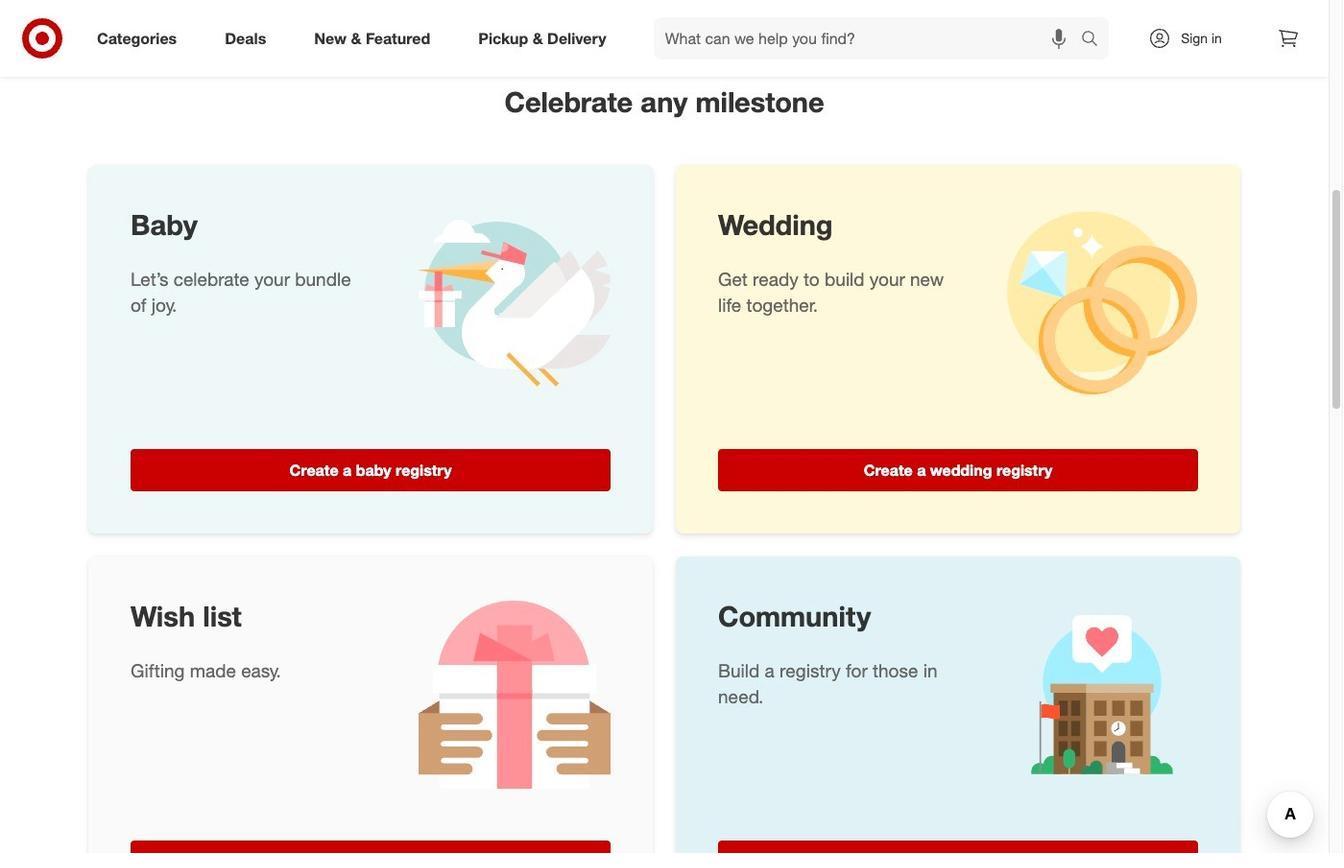 Task type: vqa. For each thing, say whether or not it's contained in the screenshot.
3-Wick 14oz Candle Hearts in Blocks Wild Berries and Verbena - Threshold™ image
no



Task type: describe. For each thing, give the bounding box(es) containing it.
What can we help you find? suggestions appear below search field
[[654, 17, 1086, 60]]



